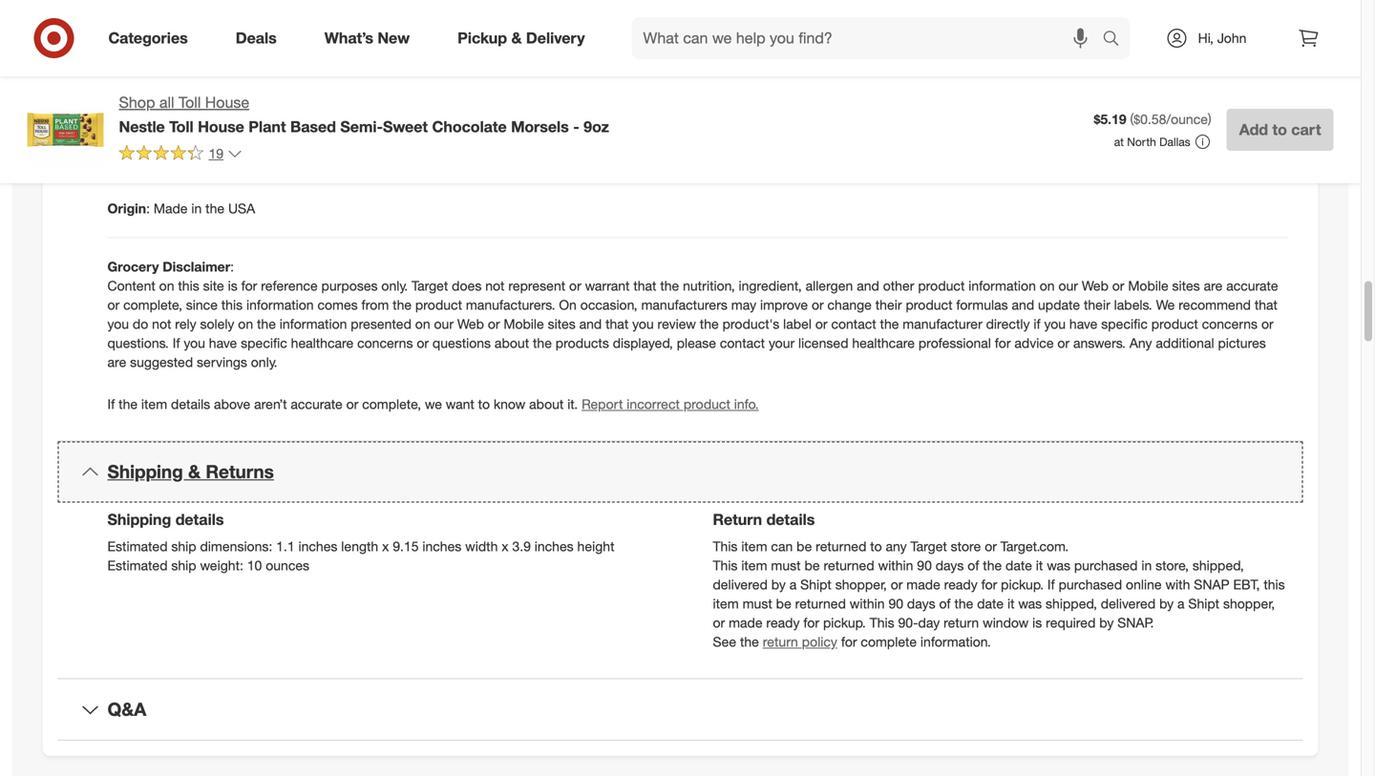 Task type: vqa. For each thing, say whether or not it's contained in the screenshot.
accurate
yes



Task type: locate. For each thing, give the bounding box(es) containing it.
shipping left returns
[[107, 461, 183, 483]]

90 up 90-
[[888, 595, 903, 612]]

0 vertical spatial accurate
[[1226, 277, 1278, 294]]

about left it.
[[529, 396, 564, 412]]

2 vertical spatial this
[[870, 614, 894, 631]]

0 vertical spatial shipt
[[800, 576, 832, 593]]

0 horizontal spatial x
[[382, 538, 389, 555]]

must down can
[[771, 557, 801, 574]]

2 horizontal spatial by
[[1159, 595, 1174, 612]]

1 vertical spatial &
[[188, 461, 201, 483]]

: for made in the usa
[[146, 200, 150, 217]]

the right see
[[740, 633, 759, 650]]

upc
[[107, 84, 136, 100]]

mobile down manufacturers.
[[504, 316, 544, 332]]

0 vertical spatial if
[[173, 335, 180, 351]]

sites up we
[[1172, 277, 1200, 294]]

in inside the return details this item can be returned to any target store or target.com. this item must be returned within 90 days of the date it was purchased in store, shipped, delivered by a shipt shopper, or made ready for pickup. if purchased online with snap ebt, this item must be returned within 90 days of the date it was shipped, delivered by a shipt shopper, or made ready for pickup. this 90-day return window is required by snap. see the return policy for complete information.
[[1141, 557, 1152, 574]]

1 horizontal spatial shipt
[[1188, 595, 1219, 612]]

and up change
[[857, 277, 879, 294]]

manufacturers
[[641, 296, 728, 313]]

and
[[857, 277, 879, 294], [1012, 296, 1034, 313], [579, 316, 602, 332]]

their down other at the right top of page
[[875, 296, 902, 313]]

days down store
[[936, 557, 964, 574]]

2 vertical spatial that
[[606, 316, 629, 332]]

at
[[1114, 135, 1124, 149]]

was up window
[[1018, 595, 1042, 612]]

1 horizontal spatial their
[[1084, 296, 1110, 313]]

it
[[1036, 557, 1043, 574], [1007, 595, 1015, 612]]

0 vertical spatial was
[[1047, 557, 1070, 574]]

is right site
[[228, 277, 238, 294]]

we
[[1156, 296, 1175, 313]]

& right pickup
[[511, 29, 522, 47]]

inches
[[298, 538, 337, 555], [422, 538, 461, 555], [535, 538, 574, 555]]

: down usa
[[230, 258, 234, 275]]

1 vertical spatial only.
[[251, 354, 277, 370]]

1 horizontal spatial is
[[1032, 614, 1042, 631]]

0 vertical spatial shopper,
[[835, 576, 887, 593]]

0 horizontal spatial that
[[606, 316, 629, 332]]

directly
[[986, 316, 1030, 332]]

1 vertical spatial are
[[107, 354, 126, 370]]

be
[[797, 538, 812, 555], [804, 557, 820, 574], [776, 595, 791, 612]]

image of nestle toll house plant based semi-sweet chocolate morsels  - 9oz image
[[27, 92, 104, 168]]

details for return
[[766, 510, 815, 529]]

0 horizontal spatial are
[[107, 354, 126, 370]]

target inside grocery disclaimer : content on this site is for reference purposes only.  target does not represent or warrant that the nutrition, ingredient, allergen and other product information on our web or mobile sites are accurate or complete, since this information comes from the product manufacturers.  on occasion, manufacturers may improve or change their product formulas and update their labels.  we recommend that you do not rely solely on the information presented on our web or mobile sites and that you review the product's label or contact the manufacturer directly if you have specific product concerns or questions.  if you have specific healthcare concerns or questions about the products displayed, please contact your licensed healthcare professional for advice or answers.  any additional pictures are suggested servings only.
[[412, 277, 448, 294]]

1 horizontal spatial return
[[944, 614, 979, 631]]

or up the labels. at the top of the page
[[1112, 277, 1124, 294]]

to inside the return details this item can be returned to any target store or target.com. this item must be returned within 90 days of the date it was purchased in store, shipped, delivered by a shipt shopper, or made ready for pickup. if purchased online with snap ebt, this item must be returned within 90 days of the date it was shipped, delivered by a shipt shopper, or made ready for pickup. this 90-day return window is required by snap. see the return policy for complete information.
[[870, 538, 882, 555]]

2 vertical spatial and
[[579, 316, 602, 332]]

1 horizontal spatial 90
[[917, 557, 932, 574]]

: left 88696806
[[139, 25, 143, 42]]

1 horizontal spatial &
[[511, 29, 522, 47]]

1 vertical spatial return
[[763, 633, 798, 650]]

sites
[[1172, 277, 1200, 294], [548, 316, 576, 332]]

sites down on
[[548, 316, 576, 332]]

to
[[1272, 120, 1287, 139], [478, 396, 490, 412], [870, 538, 882, 555]]

details for shipping
[[175, 510, 224, 529]]

shipping for shipping details estimated ship dimensions: 1.1 inches length x 9.15 inches width x 3.9 inches height estimated ship weight: 10 ounces
[[107, 510, 171, 529]]

must up return policy link
[[743, 595, 772, 612]]

what's new link
[[308, 17, 434, 59]]

05-
[[270, 142, 290, 159]]

shipping inside dropdown button
[[107, 461, 183, 483]]

the
[[205, 200, 224, 217], [660, 277, 679, 294], [393, 296, 412, 313], [257, 316, 276, 332], [700, 316, 719, 332], [880, 316, 899, 332], [533, 335, 552, 351], [119, 396, 138, 412], [983, 557, 1002, 574], [954, 595, 973, 612], [740, 633, 759, 650]]

the down "suggested"
[[119, 396, 138, 412]]

snap.
[[1117, 614, 1154, 631]]

site
[[203, 277, 224, 294]]

products
[[556, 335, 609, 351]]

is inside the return details this item can be returned to any target store or target.com. this item must be returned within 90 days of the date it was purchased in store, shipped, delivered by a shipt shopper, or made ready for pickup. if purchased online with snap ebt, this item must be returned within 90 days of the date it was shipped, delivered by a shipt shopper, or made ready for pickup. this 90-day return window is required by snap. see the return policy for complete information.
[[1032, 614, 1042, 631]]

0 vertical spatial ready
[[944, 576, 978, 593]]

if down rely
[[173, 335, 180, 351]]

on
[[559, 296, 577, 313]]

labels.
[[1114, 296, 1152, 313]]

details inside shipping details estimated ship dimensions: 1.1 inches length x 9.15 inches width x 3.9 inches height estimated ship weight: 10 ounces
[[175, 510, 224, 529]]

does
[[452, 277, 482, 294]]

0 horizontal spatial a
[[789, 576, 797, 593]]

a
[[789, 576, 797, 593], [1177, 595, 1185, 612]]

information down "comes"
[[280, 316, 347, 332]]

return up information.
[[944, 614, 979, 631]]

date
[[1006, 557, 1032, 574], [977, 595, 1004, 612]]

origin
[[107, 200, 146, 217]]

at north dallas
[[1114, 135, 1190, 149]]

pickup.
[[1001, 576, 1044, 593], [823, 614, 866, 631]]

manufacturer
[[903, 316, 982, 332]]

product
[[918, 277, 965, 294], [415, 296, 462, 313], [906, 296, 952, 313], [1151, 316, 1198, 332], [684, 396, 730, 412]]

1 horizontal spatial and
[[857, 277, 879, 294]]

contact
[[831, 316, 876, 332], [720, 335, 765, 351]]

0 vertical spatial of
[[968, 557, 979, 574]]

only. up the from
[[381, 277, 408, 294]]

3 inches from the left
[[535, 538, 574, 555]]

pickup
[[458, 29, 507, 47]]

to left any
[[870, 538, 882, 555]]

accurate right 'aren't'
[[291, 396, 343, 412]]

if down the target.com. on the bottom of the page
[[1047, 576, 1055, 593]]

details up dimensions:
[[175, 510, 224, 529]]

toll down "all"
[[169, 117, 194, 136]]

if
[[1034, 316, 1040, 332]]

1 horizontal spatial only.
[[381, 277, 408, 294]]

0 vertical spatial and
[[857, 277, 879, 294]]

0 horizontal spatial shopper,
[[835, 576, 887, 593]]

ounces
[[266, 557, 309, 574]]

(
[[1130, 111, 1134, 128]]

shipping
[[107, 461, 183, 483], [107, 510, 171, 529]]

all
[[159, 93, 174, 112]]

0 vertical spatial estimated
[[107, 538, 168, 555]]

0 horizontal spatial is
[[228, 277, 238, 294]]

a down with at the right bottom of the page
[[1177, 595, 1185, 612]]

morsels
[[511, 117, 569, 136]]

shipt down snap
[[1188, 595, 1219, 612]]

add to cart
[[1239, 120, 1321, 139]]

presented
[[351, 316, 411, 332]]

1 horizontal spatial inches
[[422, 538, 461, 555]]

contact down product's
[[720, 335, 765, 351]]

0 horizontal spatial web
[[457, 316, 484, 332]]

1 inches from the left
[[298, 538, 337, 555]]

house
[[205, 93, 249, 112], [198, 117, 244, 136]]

x left 9.15
[[382, 538, 389, 555]]

returned
[[816, 538, 866, 555], [824, 557, 874, 574], [795, 595, 846, 612]]

0 vertical spatial target
[[412, 277, 448, 294]]

inches right 1.1
[[298, 538, 337, 555]]

target left does
[[412, 277, 448, 294]]

only.
[[381, 277, 408, 294], [251, 354, 277, 370]]

about
[[495, 335, 529, 351], [529, 396, 564, 412]]

1 horizontal spatial ready
[[944, 576, 978, 593]]

report
[[582, 396, 623, 412]]

target inside the return details this item can be returned to any target store or target.com. this item must be returned within 90 days of the date it was purchased in store, shipped, delivered by a shipt shopper, or made ready for pickup. if purchased online with snap ebt, this item must be returned within 90 days of the date it was shipped, delivered by a shipt shopper, or made ready for pickup. this 90-day return window is required by snap. see the return policy for complete information.
[[911, 538, 947, 555]]

1 vertical spatial by
[[1159, 595, 1174, 612]]

0 vertical spatial in
[[191, 200, 202, 217]]

: left "all"
[[136, 84, 140, 100]]

or down allergen
[[812, 296, 824, 313]]

our up update
[[1058, 277, 1078, 294]]

1 vertical spatial is
[[1032, 614, 1042, 631]]

1 horizontal spatial sites
[[1172, 277, 1200, 294]]

shipping inside shipping details estimated ship dimensions: 1.1 inches length x 9.15 inches width x 3.9 inches height estimated ship weight: 10 ounces
[[107, 510, 171, 529]]

do
[[133, 316, 148, 332]]

in right made
[[191, 200, 202, 217]]

0 vertical spatial pickup.
[[1001, 576, 1044, 593]]

shipping & returns
[[107, 461, 274, 483]]

0 vertical spatial information
[[968, 277, 1036, 294]]

return
[[713, 510, 762, 529]]

or left questions
[[417, 335, 429, 351]]

that
[[633, 277, 656, 294], [1255, 296, 1278, 313], [606, 316, 629, 332]]

shipping down shipping & returns
[[107, 510, 171, 529]]

0 vertical spatial by
[[771, 576, 786, 593]]

& inside dropdown button
[[188, 461, 201, 483]]

0 horizontal spatial our
[[434, 316, 454, 332]]

261-
[[242, 142, 270, 159]]

made up day
[[906, 576, 940, 593]]

ship left dimensions:
[[171, 538, 196, 555]]

return left "policy"
[[763, 633, 798, 650]]

1 horizontal spatial target
[[911, 538, 947, 555]]

0 vertical spatial are
[[1204, 277, 1223, 294]]

is right window
[[1032, 614, 1042, 631]]

ready up return policy link
[[766, 614, 800, 631]]

0 vertical spatial specific
[[1101, 316, 1148, 332]]

are down questions.
[[107, 354, 126, 370]]

0 vertical spatial 90
[[917, 557, 932, 574]]

0 vertical spatial delivered
[[713, 576, 768, 593]]

0 horizontal spatial shipped,
[[1046, 595, 1097, 612]]

2 vertical spatial this
[[1264, 576, 1285, 593]]

it up window
[[1007, 595, 1015, 612]]

1 vertical spatial shipt
[[1188, 595, 1219, 612]]

estimated left weight:
[[107, 557, 168, 574]]

0 vertical spatial have
[[1069, 316, 1097, 332]]

ship
[[171, 538, 196, 555], [171, 557, 196, 574]]

item down 'return'
[[741, 557, 767, 574]]

incorrect
[[627, 396, 680, 412]]

was down the target.com. on the bottom of the page
[[1047, 557, 1070, 574]]

1 vertical spatial not
[[152, 316, 171, 332]]

0 vertical spatial shipping
[[107, 461, 183, 483]]

web up questions
[[457, 316, 484, 332]]

in up online
[[1141, 557, 1152, 574]]

categories
[[108, 29, 188, 47]]

0 horizontal spatial ready
[[766, 614, 800, 631]]

shopper,
[[835, 576, 887, 593], [1223, 595, 1275, 612]]

required
[[1046, 614, 1096, 631]]

1 vertical spatial of
[[939, 595, 951, 612]]

deals
[[236, 29, 277, 47]]

2 estimated from the top
[[107, 557, 168, 574]]

estimated down shipping & returns
[[107, 538, 168, 555]]

2 their from the left
[[1084, 296, 1110, 313]]

is inside grocery disclaimer : content on this site is for reference purposes only.  target does not represent or warrant that the nutrition, ingredient, allergen and other product information on our web or mobile sites are accurate or complete, since this information comes from the product manufacturers.  on occasion, manufacturers may improve or change their product formulas and update their labels.  we recommend that you do not rely solely on the information presented on our web or mobile sites and that you review the product's label or contact the manufacturer directly if you have specific product concerns or questions.  if you have specific healthcare concerns or questions about the products displayed, please contact your licensed healthcare professional for advice or answers.  any additional pictures are suggested servings only.
[[228, 277, 238, 294]]

0 vertical spatial shipped,
[[1192, 557, 1244, 574]]

ready down store
[[944, 576, 978, 593]]

this up solely
[[221, 296, 243, 313]]

0 vertical spatial not
[[485, 277, 505, 294]]

of up day
[[939, 595, 951, 612]]

returns
[[206, 461, 274, 483]]

0 vertical spatial is
[[228, 277, 238, 294]]

x left the 3.9
[[502, 538, 508, 555]]

delivered up see
[[713, 576, 768, 593]]

displayed,
[[613, 335, 673, 351]]

healthcare down "comes"
[[291, 335, 354, 351]]

professional
[[918, 335, 991, 351]]

dimensions:
[[200, 538, 272, 555]]

house up (dpci)
[[198, 117, 244, 136]]

0 vertical spatial it
[[1036, 557, 1043, 574]]

shipped, up 'required'
[[1046, 595, 1097, 612]]

item number (dpci) : 261-05-0093
[[107, 142, 319, 159]]

and up if
[[1012, 296, 1034, 313]]

1 ship from the top
[[171, 538, 196, 555]]

details up can
[[766, 510, 815, 529]]

0 vertical spatial return
[[944, 614, 979, 631]]

0 vertical spatial contact
[[831, 316, 876, 332]]

90-
[[898, 614, 918, 631]]

house up the plant
[[205, 93, 249, 112]]

-
[[573, 117, 579, 136]]

pictures
[[1218, 335, 1266, 351]]

it down the target.com. on the bottom of the page
[[1036, 557, 1043, 574]]

online
[[1126, 576, 1162, 593]]

1 vertical spatial pickup.
[[823, 614, 866, 631]]

see
[[713, 633, 736, 650]]

complete,
[[123, 296, 182, 313], [362, 396, 421, 412]]

day
[[918, 614, 940, 631]]

2 inches from the left
[[422, 538, 461, 555]]

0 vertical spatial complete,
[[123, 296, 182, 313]]

& for shipping
[[188, 461, 201, 483]]

0 horizontal spatial delivered
[[713, 576, 768, 593]]

item up see
[[713, 595, 739, 612]]

and up products
[[579, 316, 602, 332]]

toll
[[179, 93, 201, 112], [169, 117, 194, 136]]

you
[[107, 316, 129, 332], [632, 316, 654, 332], [1044, 316, 1066, 332], [184, 335, 205, 351]]

within
[[878, 557, 913, 574], [850, 595, 885, 612]]

only. right servings
[[251, 354, 277, 370]]

2 shipping from the top
[[107, 510, 171, 529]]

window
[[983, 614, 1029, 631]]

1 horizontal spatial that
[[633, 277, 656, 294]]

questions
[[432, 335, 491, 351]]

0 horizontal spatial 90
[[888, 595, 903, 612]]

0 vertical spatial sites
[[1172, 277, 1200, 294]]

1 vertical spatial in
[[1141, 557, 1152, 574]]

for right site
[[241, 277, 257, 294]]

&
[[511, 29, 522, 47], [188, 461, 201, 483]]

the left usa
[[205, 200, 224, 217]]

within up complete
[[850, 595, 885, 612]]

have up servings
[[209, 335, 237, 351]]

or down content
[[107, 296, 120, 313]]

return details this item can be returned to any target store or target.com. this item must be returned within 90 days of the date it was purchased in store, shipped, delivered by a shipt shopper, or made ready for pickup. if purchased online with snap ebt, this item must be returned within 90 days of the date it was shipped, delivered by a shipt shopper, or made ready for pickup. this 90-day return window is required by snap. see the return policy for complete information.
[[713, 510, 1285, 650]]

web up answers.
[[1082, 277, 1109, 294]]

:
[[139, 25, 143, 42], [136, 84, 140, 100], [235, 142, 238, 159], [146, 200, 150, 217], [230, 258, 234, 275]]

details inside the return details this item can be returned to any target store or target.com. this item must be returned within 90 days of the date it was purchased in store, shipped, delivered by a shipt shopper, or made ready for pickup. if purchased online with snap ebt, this item must be returned within 90 days of the date it was shipped, delivered by a shipt shopper, or made ready for pickup. this 90-day return window is required by snap. see the return policy for complete information.
[[766, 510, 815, 529]]

1 vertical spatial delivered
[[1101, 595, 1156, 612]]

we
[[425, 396, 442, 412]]

the up manufacturers
[[660, 277, 679, 294]]

1 vertical spatial returned
[[824, 557, 874, 574]]

since
[[186, 296, 218, 313]]

or down manufacturers.
[[488, 316, 500, 332]]

1 vertical spatial this
[[713, 557, 738, 574]]

0 horizontal spatial &
[[188, 461, 201, 483]]

of
[[968, 557, 979, 574], [939, 595, 951, 612]]

this down disclaimer
[[178, 277, 199, 294]]

2 x from the left
[[502, 538, 508, 555]]

accurate up recommend
[[1226, 277, 1278, 294]]

1 vertical spatial mobile
[[504, 316, 544, 332]]

delivered up snap.
[[1101, 595, 1156, 612]]

1 shipping from the top
[[107, 461, 183, 483]]

if the item details above aren't accurate or complete, we want to know about it. report incorrect product info.
[[107, 396, 759, 412]]

1 healthcare from the left
[[291, 335, 354, 351]]

specific down the labels. at the top of the page
[[1101, 316, 1148, 332]]

2 vertical spatial to
[[870, 538, 882, 555]]

shipped, up snap
[[1192, 557, 1244, 574]]

& left returns
[[188, 461, 201, 483]]

target
[[412, 277, 448, 294], [911, 538, 947, 555]]

made
[[154, 200, 188, 217]]

0 vertical spatial that
[[633, 277, 656, 294]]

of down store
[[968, 557, 979, 574]]

represent
[[508, 277, 565, 294]]

0 vertical spatial be
[[797, 538, 812, 555]]

purchased up online
[[1074, 557, 1138, 574]]

complete, up do
[[123, 296, 182, 313]]

2 horizontal spatial that
[[1255, 296, 1278, 313]]

0 vertical spatial about
[[495, 335, 529, 351]]

about inside grocery disclaimer : content on this site is for reference purposes only.  target does not represent or warrant that the nutrition, ingredient, allergen and other product information on our web or mobile sites are accurate or complete, since this information comes from the product manufacturers.  on occasion, manufacturers may improve or change their product formulas and update their labels.  we recommend that you do not rely solely on the information presented on our web or mobile sites and that you review the product's label or contact the manufacturer directly if you have specific product concerns or questions.  if you have specific healthcare concerns or questions about the products displayed, please contact your licensed healthcare professional for advice or answers.  any additional pictures are suggested servings only.
[[495, 335, 529, 351]]

1 horizontal spatial contact
[[831, 316, 876, 332]]

$5.19
[[1094, 111, 1126, 128]]

1 horizontal spatial concerns
[[1202, 316, 1258, 332]]

0 vertical spatial this
[[178, 277, 199, 294]]

1 horizontal spatial not
[[485, 277, 505, 294]]

1 vertical spatial must
[[743, 595, 772, 612]]

1 horizontal spatial mobile
[[1128, 277, 1168, 294]]

grocery
[[107, 258, 159, 275]]

concerns down presented
[[357, 335, 413, 351]]



Task type: describe. For each thing, give the bounding box(es) containing it.
19 link
[[119, 144, 243, 166]]

what's
[[324, 29, 373, 47]]

the down other at the right top of page
[[880, 316, 899, 332]]

0 vertical spatial purchased
[[1074, 557, 1138, 574]]

your
[[769, 335, 795, 351]]

this inside the return details this item can be returned to any target store or target.com. this item must be returned within 90 days of the date it was purchased in store, shipped, delivered by a shipt shopper, or made ready for pickup. if purchased online with snap ebt, this item must be returned within 90 days of the date it was shipped, delivered by a shipt shopper, or made ready for pickup. this 90-day return window is required by snap. see the return policy for complete information.
[[1264, 576, 1285, 593]]

0 horizontal spatial pickup.
[[823, 614, 866, 631]]

the left products
[[533, 335, 552, 351]]

upc : 028000305949
[[107, 84, 233, 100]]

1.1
[[276, 538, 295, 555]]

$5.19 ( $0.58 /ounce )
[[1094, 111, 1211, 128]]

0 vertical spatial made
[[906, 576, 940, 593]]

1 horizontal spatial it
[[1036, 557, 1043, 574]]

categories link
[[92, 17, 212, 59]]

10
[[247, 557, 262, 574]]

recommend
[[1179, 296, 1251, 313]]

servings
[[197, 354, 247, 370]]

or up on
[[569, 277, 581, 294]]

9oz
[[584, 117, 609, 136]]

1 vertical spatial concerns
[[357, 335, 413, 351]]

1 vertical spatial contact
[[720, 335, 765, 351]]

: for 88696806
[[139, 25, 143, 42]]

the right the from
[[393, 296, 412, 313]]

if inside the return details this item can be returned to any target store or target.com. this item must be returned within 90 days of the date it was purchased in store, shipped, delivered by a shipt shopper, or made ready for pickup. if purchased online with snap ebt, this item must be returned within 90 days of the date it was shipped, delivered by a shipt shopper, or made ready for pickup. this 90-day return window is required by snap. see the return policy for complete information.
[[1047, 576, 1055, 593]]

0 horizontal spatial only.
[[251, 354, 277, 370]]

disclaimer
[[163, 258, 230, 275]]

1 vertical spatial that
[[1255, 296, 1278, 313]]

solely
[[200, 316, 234, 332]]

1 horizontal spatial have
[[1069, 316, 1097, 332]]

0 horizontal spatial accurate
[[291, 396, 343, 412]]

: inside grocery disclaimer : content on this site is for reference purposes only.  target does not represent or warrant that the nutrition, ingredient, allergen and other product information on our web or mobile sites are accurate or complete, since this information comes from the product manufacturers.  on occasion, manufacturers may improve or change their product formulas and update their labels.  we recommend that you do not rely solely on the information presented on our web or mobile sites and that you review the product's label or contact the manufacturer directly if you have specific product concerns or questions.  if you have specific healthcare concerns or questions about the products displayed, please contact your licensed healthcare professional for advice or answers.  any additional pictures are suggested servings only.
[[230, 258, 234, 275]]

or right advice
[[1057, 335, 1070, 351]]

the down reference
[[257, 316, 276, 332]]

height
[[577, 538, 614, 555]]

0 vertical spatial only.
[[381, 277, 408, 294]]

0 vertical spatial this
[[713, 538, 738, 555]]

1 horizontal spatial shopper,
[[1223, 595, 1275, 612]]

you down rely
[[184, 335, 205, 351]]

/ounce
[[1166, 111, 1208, 128]]

complete, inside grocery disclaimer : content on this site is for reference purposes only.  target does not represent or warrant that the nutrition, ingredient, allergen and other product information on our web or mobile sites are accurate or complete, since this information comes from the product manufacturers.  on occasion, manufacturers may improve or change their product formulas and update their labels.  we recommend that you do not rely solely on the information presented on our web or mobile sites and that you review the product's label or contact the manufacturer directly if you have specific product concerns or questions.  if you have specific healthcare concerns or questions about the products displayed, please contact your licensed healthcare professional for advice or answers.  any additional pictures are suggested servings only.
[[123, 296, 182, 313]]

accurate inside grocery disclaimer : content on this site is for reference purposes only.  target does not represent or warrant that the nutrition, ingredient, allergen and other product information on our web or mobile sites are accurate or complete, since this information comes from the product manufacturers.  on occasion, manufacturers may improve or change their product formulas and update their labels.  we recommend that you do not rely solely on the information presented on our web or mobile sites and that you review the product's label or contact the manufacturer directly if you have specific product concerns or questions.  if you have specific healthcare concerns or questions about the products displayed, please contact your licensed healthcare professional for advice or answers.  any additional pictures are suggested servings only.
[[1226, 277, 1278, 294]]

1 horizontal spatial pickup.
[[1001, 576, 1044, 593]]

0 horizontal spatial of
[[939, 595, 951, 612]]

0 horizontal spatial to
[[478, 396, 490, 412]]

1 vertical spatial date
[[977, 595, 1004, 612]]

0 horizontal spatial in
[[191, 200, 202, 217]]

details left the above on the bottom of the page
[[171, 396, 210, 412]]

please
[[677, 335, 716, 351]]

0 vertical spatial house
[[205, 93, 249, 112]]

1 horizontal spatial complete,
[[362, 396, 421, 412]]

2 vertical spatial returned
[[795, 595, 846, 612]]

& for pickup
[[511, 29, 522, 47]]

for right "policy"
[[841, 633, 857, 650]]

want
[[446, 396, 474, 412]]

1 vertical spatial days
[[907, 595, 935, 612]]

1 vertical spatial be
[[804, 557, 820, 574]]

or up licensed
[[815, 316, 827, 332]]

ingredient,
[[739, 277, 802, 294]]

cart
[[1291, 120, 1321, 139]]

usa
[[228, 200, 255, 217]]

: left 261-
[[235, 142, 238, 159]]

or down any
[[891, 576, 903, 593]]

0 horizontal spatial shipt
[[800, 576, 832, 593]]

1 horizontal spatial are
[[1204, 277, 1223, 294]]

0093
[[290, 142, 319, 159]]

0 horizontal spatial mobile
[[504, 316, 544, 332]]

q&a button
[[58, 679, 1303, 740]]

0 vertical spatial web
[[1082, 277, 1109, 294]]

0 vertical spatial a
[[789, 576, 797, 593]]

1 x from the left
[[382, 538, 389, 555]]

0 vertical spatial days
[[936, 557, 964, 574]]

target.com.
[[1001, 538, 1069, 555]]

1 their from the left
[[875, 296, 902, 313]]

rely
[[175, 316, 196, 332]]

north
[[1127, 135, 1156, 149]]

chocolate
[[432, 117, 507, 136]]

: for 028000305949
[[136, 84, 140, 100]]

complete
[[861, 633, 917, 650]]

warrant
[[585, 277, 630, 294]]

(dpci)
[[194, 142, 235, 159]]

0 horizontal spatial specific
[[241, 335, 287, 351]]

can
[[771, 538, 793, 555]]

semi-
[[340, 117, 383, 136]]

0 horizontal spatial have
[[209, 335, 237, 351]]

1 horizontal spatial specific
[[1101, 316, 1148, 332]]

item down "suggested"
[[141, 396, 167, 412]]

origin : made in the usa
[[107, 200, 255, 217]]

1 vertical spatial and
[[1012, 296, 1034, 313]]

0 horizontal spatial sites
[[548, 316, 576, 332]]

1 horizontal spatial a
[[1177, 595, 1185, 612]]

grocery disclaimer : content on this site is for reference purposes only.  target does not represent or warrant that the nutrition, ingredient, allergen and other product information on our web or mobile sites are accurate or complete, since this information comes from the product manufacturers.  on occasion, manufacturers may improve or change their product formulas and update their labels.  we recommend that you do not rely solely on the information presented on our web or mobile sites and that you review the product's label or contact the manufacturer directly if you have specific product concerns or questions.  if you have specific healthcare concerns or questions about the products displayed, please contact your licensed healthcare professional for advice or answers.  any additional pictures are suggested servings only.
[[107, 258, 1278, 370]]

the up information.
[[954, 595, 973, 612]]

2 vertical spatial be
[[776, 595, 791, 612]]

2 vertical spatial information
[[280, 316, 347, 332]]

2 ship from the top
[[171, 557, 196, 574]]

based
[[290, 117, 336, 136]]

)
[[1208, 111, 1211, 128]]

1 vertical spatial shipped,
[[1046, 595, 1097, 612]]

with
[[1165, 576, 1190, 593]]

if inside grocery disclaimer : content on this site is for reference purposes only.  target does not represent or warrant that the nutrition, ingredient, allergen and other product information on our web or mobile sites are accurate or complete, since this information comes from the product manufacturers.  on occasion, manufacturers may improve or change their product formulas and update their labels.  we recommend that you do not rely solely on the information presented on our web or mobile sites and that you review the product's label or contact the manufacturer directly if you have specific product concerns or questions.  if you have specific healthcare concerns or questions about the products displayed, please contact your licensed healthcare professional for advice or answers.  any additional pictures are suggested servings only.
[[173, 335, 180, 351]]

0 vertical spatial mobile
[[1128, 277, 1168, 294]]

new
[[378, 29, 410, 47]]

number
[[139, 142, 190, 159]]

0 vertical spatial returned
[[816, 538, 866, 555]]

0 horizontal spatial if
[[107, 396, 115, 412]]

deals link
[[219, 17, 301, 59]]

nestle
[[119, 117, 165, 136]]

0 vertical spatial toll
[[179, 93, 201, 112]]

or left we
[[346, 396, 358, 412]]

licensed
[[798, 335, 848, 351]]

for up "policy"
[[803, 614, 819, 631]]

for down directly
[[995, 335, 1011, 351]]

0 vertical spatial our
[[1058, 277, 1078, 294]]

9.15
[[393, 538, 419, 555]]

advice
[[1014, 335, 1054, 351]]

1 horizontal spatial this
[[221, 296, 243, 313]]

hi,
[[1198, 30, 1214, 46]]

product's
[[722, 316, 779, 332]]

2 healthcare from the left
[[852, 335, 915, 351]]

1 estimated from the top
[[107, 538, 168, 555]]

allergen
[[806, 277, 853, 294]]

1 vertical spatial toll
[[169, 117, 194, 136]]

questions.
[[107, 335, 169, 351]]

tcin : 88696806
[[107, 25, 206, 42]]

you up displayed,
[[632, 316, 654, 332]]

1 vertical spatial ready
[[766, 614, 800, 631]]

1 horizontal spatial delivered
[[1101, 595, 1156, 612]]

3.9
[[512, 538, 531, 555]]

shop
[[119, 93, 155, 112]]

any
[[1129, 335, 1152, 351]]

1 vertical spatial information
[[246, 296, 314, 313]]

on right presented
[[415, 316, 430, 332]]

shipping for shipping & returns
[[107, 461, 183, 483]]

width
[[465, 538, 498, 555]]

88696806
[[146, 25, 206, 42]]

028000305949
[[144, 84, 233, 100]]

ebt,
[[1233, 576, 1260, 593]]

weight:
[[200, 557, 243, 574]]

or up pictures
[[1261, 316, 1273, 332]]

aren't
[[254, 396, 287, 412]]

1 vertical spatial house
[[198, 117, 244, 136]]

0 horizontal spatial by
[[771, 576, 786, 593]]

return policy link
[[763, 633, 837, 650]]

0 horizontal spatial made
[[729, 614, 763, 631]]

the up "please"
[[700, 316, 719, 332]]

on right solely
[[238, 316, 253, 332]]

to inside "button"
[[1272, 120, 1287, 139]]

item left can
[[741, 538, 767, 555]]

what's new
[[324, 29, 410, 47]]

report incorrect product info. button
[[582, 395, 759, 414]]

search button
[[1094, 17, 1140, 63]]

tcin
[[107, 25, 139, 42]]

1 horizontal spatial of
[[968, 557, 979, 574]]

from
[[361, 296, 389, 313]]

0 vertical spatial must
[[771, 557, 801, 574]]

on up update
[[1040, 277, 1055, 294]]

other
[[883, 277, 914, 294]]

item
[[107, 142, 136, 159]]

1 vertical spatial it
[[1007, 595, 1015, 612]]

any
[[886, 538, 907, 555]]

you right if
[[1044, 316, 1066, 332]]

or up see
[[713, 614, 725, 631]]

1 vertical spatial our
[[434, 316, 454, 332]]

1 vertical spatial purchased
[[1059, 576, 1122, 593]]

q&a
[[107, 698, 146, 720]]

you left do
[[107, 316, 129, 332]]

0 vertical spatial concerns
[[1202, 316, 1258, 332]]

0 horizontal spatial was
[[1018, 595, 1042, 612]]

0 vertical spatial within
[[878, 557, 913, 574]]

length
[[341, 538, 378, 555]]

store
[[951, 538, 981, 555]]

1 horizontal spatial by
[[1099, 614, 1114, 631]]

for up window
[[981, 576, 997, 593]]

0 horizontal spatial return
[[763, 633, 798, 650]]

on right content
[[159, 277, 174, 294]]

0 vertical spatial date
[[1006, 557, 1032, 574]]

0 horizontal spatial not
[[152, 316, 171, 332]]

the down the target.com. on the bottom of the page
[[983, 557, 1002, 574]]

improve
[[760, 296, 808, 313]]

1 vertical spatial 90
[[888, 595, 903, 612]]

or right store
[[985, 538, 997, 555]]

plant
[[249, 117, 286, 136]]

1 vertical spatial within
[[850, 595, 885, 612]]

1 vertical spatial about
[[529, 396, 564, 412]]

What can we help you find? suggestions appear below search field
[[632, 17, 1107, 59]]

john
[[1217, 30, 1247, 46]]

add
[[1239, 120, 1268, 139]]

shipping details estimated ship dimensions: 1.1 inches length x 9.15 inches width x 3.9 inches height estimated ship weight: 10 ounces
[[107, 510, 614, 574]]



